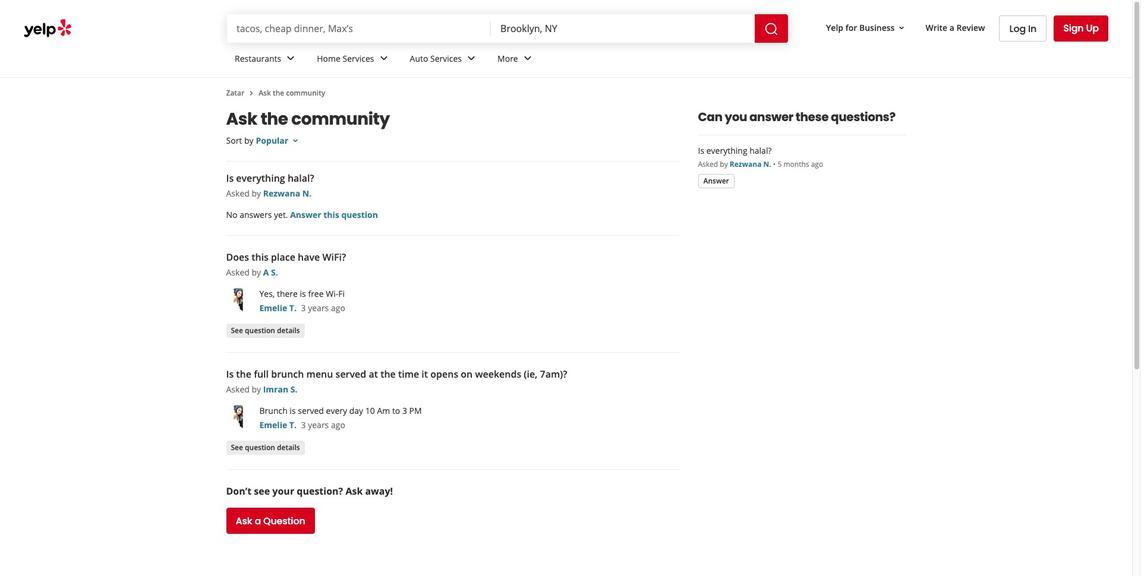 Task type: describe. For each thing, give the bounding box(es) containing it.
question for is the full brunch menu served at the time it opens on weekends (ie, 7am)?
[[245, 443, 275, 453]]

yes,
[[260, 288, 275, 300]]

see question details link for place
[[226, 324, 305, 338]]

1 horizontal spatial n.
[[764, 159, 772, 169]]

yes, there is free wi-fi emelie t. 3 years ago
[[260, 288, 345, 314]]

yelp
[[827, 22, 844, 33]]

yelp for business button
[[822, 17, 912, 38]]

answer
[[750, 109, 794, 125]]

is for is everything halal?
[[226, 172, 234, 185]]

don't see your question? ask away!
[[226, 485, 393, 498]]

can
[[698, 109, 723, 125]]

brunch
[[260, 406, 288, 417]]

served inside is the full brunch menu served at the time it opens on weekends (ie, 7am)? asked by imran s.
[[336, 368, 366, 381]]

ask up sort by
[[226, 108, 257, 131]]

asked up answer link
[[698, 159, 718, 169]]

halal? for is everything halal? asked by rezwana n.
[[288, 172, 314, 185]]

log
[[1010, 22, 1026, 35]]

your
[[273, 485, 294, 498]]

you
[[725, 109, 748, 125]]

up
[[1087, 21, 1099, 35]]

5
[[778, 159, 782, 169]]

months
[[784, 159, 810, 169]]

auto services
[[410, 53, 462, 64]]

the left full
[[236, 368, 252, 381]]

zatar
[[226, 88, 245, 98]]

question?
[[297, 485, 343, 498]]

0 vertical spatial community
[[286, 88, 325, 98]]

a for write
[[950, 22, 955, 33]]

ask a question
[[236, 515, 305, 528]]

3 for time
[[403, 406, 407, 417]]

questions?
[[831, 109, 896, 125]]

weekends
[[475, 368, 522, 381]]

write a review link
[[921, 17, 990, 38]]

search image
[[765, 22, 779, 36]]

7am)?
[[540, 368, 568, 381]]

business
[[860, 22, 895, 33]]

no
[[226, 209, 238, 221]]

in
[[1029, 22, 1037, 35]]

brunch is served every day 10 am to 3 pm emelie t. 3 years ago
[[260, 406, 422, 431]]

menu
[[307, 368, 333, 381]]

halal? for is everything halal?
[[750, 145, 772, 156]]

years inside brunch is served every day 10 am to 3 pm emelie t. 3 years ago
[[308, 420, 329, 431]]

pm
[[409, 406, 422, 417]]

ask left away!
[[346, 485, 363, 498]]

by down is everything halal?
[[720, 159, 728, 169]]

none field find
[[237, 22, 482, 35]]

answer this question link
[[290, 209, 378, 221]]

write a review
[[926, 22, 986, 33]]

no answers yet. answer this question
[[226, 209, 378, 221]]

every
[[326, 406, 347, 417]]

place
[[271, 251, 295, 264]]

restaurants link
[[225, 43, 308, 77]]

wi-
[[326, 288, 338, 300]]

sort
[[226, 135, 242, 146]]

n. inside is everything halal? asked by rezwana n.
[[303, 188, 312, 199]]

(ie,
[[524, 368, 538, 381]]

emelie inside brunch is served every day 10 am to 3 pm emelie t. 3 years ago
[[260, 420, 287, 431]]

imran s. link
[[263, 384, 298, 395]]

imran
[[263, 384, 288, 395]]

none field near
[[501, 22, 746, 35]]

sort by
[[226, 135, 254, 146]]

0 vertical spatial ago
[[811, 159, 824, 169]]

on
[[461, 368, 473, 381]]

1 vertical spatial ask the community
[[226, 108, 390, 131]]

brunch
[[271, 368, 304, 381]]

by inside does this place have wifi? asked by a s.
[[252, 267, 261, 278]]

is inside "yes, there is free wi-fi emelie t. 3 years ago"
[[300, 288, 306, 300]]

1 vertical spatial community
[[291, 108, 390, 131]]

16 chevron right v2 image
[[247, 88, 256, 98]]

served inside brunch is served every day 10 am to 3 pm emelie t. 3 years ago
[[298, 406, 324, 417]]

sign up
[[1064, 21, 1099, 35]]

see question details for full
[[231, 443, 300, 453]]

asked by rezwana n.
[[698, 159, 772, 169]]

time
[[398, 368, 419, 381]]

Near text field
[[501, 22, 746, 35]]

home
[[317, 53, 341, 64]]

a s. link
[[263, 267, 278, 278]]

24 chevron down v2 image for auto services
[[464, 51, 479, 66]]

yelp for business
[[827, 22, 895, 33]]

everything for is everything halal? asked by rezwana n.
[[236, 172, 285, 185]]

answers
[[240, 209, 272, 221]]

wifi?
[[323, 251, 346, 264]]

full
[[254, 368, 269, 381]]

ask a question link
[[226, 508, 315, 535]]

16 chevron down v2 image for yelp for business
[[898, 23, 907, 33]]

emelie t. link for place
[[260, 303, 297, 314]]

auto
[[410, 53, 428, 64]]

away!
[[365, 485, 393, 498]]

day
[[349, 406, 363, 417]]

restaurants
[[235, 53, 281, 64]]

am
[[377, 406, 390, 417]]

emelie inside "yes, there is free wi-fi emelie t. 3 years ago"
[[260, 303, 287, 314]]

5 months ago
[[778, 159, 824, 169]]

t. inside brunch is served every day 10 am to 3 pm emelie t. 3 years ago
[[289, 420, 297, 431]]

opens
[[431, 368, 459, 381]]

1 horizontal spatial rezwana n. link
[[730, 159, 772, 169]]



Task type: locate. For each thing, give the bounding box(es) containing it.
see question details for place
[[231, 326, 300, 336]]

24 chevron down v2 image inside more link
[[521, 51, 535, 66]]

have
[[298, 251, 320, 264]]

answer right yet.
[[290, 209, 321, 221]]

asked down does
[[226, 267, 250, 278]]

1 vertical spatial years
[[308, 420, 329, 431]]

question
[[263, 515, 305, 528]]

halal? inside is everything halal? asked by rezwana n.
[[288, 172, 314, 185]]

none field up business categories element
[[501, 22, 746, 35]]

0 vertical spatial details
[[277, 326, 300, 336]]

by inside is everything halal? asked by rezwana n.
[[252, 188, 261, 199]]

years down every
[[308, 420, 329, 431]]

halal? up asked by rezwana n. at right top
[[750, 145, 772, 156]]

0 vertical spatial 3
[[301, 303, 306, 314]]

24 chevron down v2 image right more
[[521, 51, 535, 66]]

emelie t. link down brunch
[[260, 420, 297, 431]]

1 horizontal spatial served
[[336, 368, 366, 381]]

a right write
[[950, 22, 955, 33]]

1 horizontal spatial 24 chevron down v2 image
[[521, 51, 535, 66]]

services for auto services
[[431, 53, 462, 64]]

1 horizontal spatial s.
[[291, 384, 298, 395]]

0 horizontal spatial rezwana n. link
[[263, 188, 312, 199]]

n.
[[764, 159, 772, 169], [303, 188, 312, 199]]

n. up no answers yet. answer this question
[[303, 188, 312, 199]]

1 horizontal spatial 16 chevron down v2 image
[[898, 23, 907, 33]]

details for brunch
[[277, 443, 300, 453]]

0 vertical spatial t.
[[289, 303, 297, 314]]

0 horizontal spatial n.
[[303, 188, 312, 199]]

everything
[[707, 145, 748, 156], [236, 172, 285, 185]]

1 see question details link from the top
[[226, 324, 305, 338]]

served
[[336, 368, 366, 381], [298, 406, 324, 417]]

24 chevron down v2 image
[[284, 51, 298, 66], [464, 51, 479, 66]]

question down brunch
[[245, 443, 275, 453]]

1 horizontal spatial none field
[[501, 22, 746, 35]]

is for is the full brunch menu served at the time it opens on weekends (ie, 7am)?
[[226, 368, 234, 381]]

1 vertical spatial s.
[[291, 384, 298, 395]]

2 see question details link from the top
[[226, 441, 305, 455]]

2 vertical spatial is
[[226, 368, 234, 381]]

1 vertical spatial halal?
[[288, 172, 314, 185]]

3 for s.
[[301, 303, 306, 314]]

t.
[[289, 303, 297, 314], [289, 420, 297, 431]]

2 emelie t. link from the top
[[260, 420, 297, 431]]

1 vertical spatial n.
[[303, 188, 312, 199]]

is
[[698, 145, 705, 156], [226, 172, 234, 185], [226, 368, 234, 381]]

auto services link
[[401, 43, 488, 77]]

1 emelie from the top
[[260, 303, 287, 314]]

24 chevron down v2 image
[[377, 51, 391, 66], [521, 51, 535, 66]]

1 vertical spatial question
[[245, 326, 275, 336]]

0 vertical spatial halal?
[[750, 145, 772, 156]]

0 vertical spatial s.
[[271, 267, 278, 278]]

is everything halal?
[[698, 145, 772, 156]]

0 horizontal spatial 16 chevron down v2 image
[[291, 136, 300, 146]]

popular
[[256, 135, 289, 146]]

n. left 5
[[764, 159, 772, 169]]

details down brunch
[[277, 443, 300, 453]]

None field
[[237, 22, 482, 35], [501, 22, 746, 35]]

10
[[366, 406, 375, 417]]

home services
[[317, 53, 374, 64]]

2 24 chevron down v2 image from the left
[[521, 51, 535, 66]]

can you answer these questions?
[[698, 109, 896, 125]]

1 vertical spatial see question details
[[231, 443, 300, 453]]

0 vertical spatial n.
[[764, 159, 772, 169]]

1 vertical spatial emelie t. link
[[260, 420, 297, 431]]

1 emelie t. link from the top
[[260, 303, 297, 314]]

more
[[498, 53, 518, 64]]

is up answer link
[[698, 145, 705, 156]]

yet.
[[274, 209, 288, 221]]

log in
[[1010, 22, 1037, 35]]

these
[[796, 109, 829, 125]]

24 chevron down v2 image for more
[[521, 51, 535, 66]]

24 chevron down v2 image right the auto services
[[464, 51, 479, 66]]

2 t. from the top
[[289, 420, 297, 431]]

a
[[263, 267, 269, 278]]

question up wifi?
[[342, 209, 378, 221]]

emelie t. link for full
[[260, 420, 297, 431]]

1 horizontal spatial halal?
[[750, 145, 772, 156]]

at
[[369, 368, 378, 381]]

s.
[[271, 267, 278, 278], [291, 384, 298, 395]]

0 vertical spatial everything
[[707, 145, 748, 156]]

0 horizontal spatial rezwana
[[263, 188, 300, 199]]

is left full
[[226, 368, 234, 381]]

24 chevron down v2 image right restaurants
[[284, 51, 298, 66]]

1 horizontal spatial everything
[[707, 145, 748, 156]]

ask the community right 16 chevron right v2 icon
[[259, 88, 325, 98]]

24 chevron down v2 image for home services
[[377, 51, 391, 66]]

2 details from the top
[[277, 443, 300, 453]]

s. down "brunch"
[[291, 384, 298, 395]]

1 vertical spatial emelie
[[260, 420, 287, 431]]

question
[[342, 209, 378, 221], [245, 326, 275, 336], [245, 443, 275, 453]]

ago right months
[[811, 159, 824, 169]]

years
[[308, 303, 329, 314], [308, 420, 329, 431]]

by up answers
[[252, 188, 261, 199]]

everything up answers
[[236, 172, 285, 185]]

ask right 16 chevron right v2 icon
[[259, 88, 271, 98]]

services right home
[[343, 53, 374, 64]]

popular button
[[256, 135, 300, 146]]

emelie down brunch
[[260, 420, 287, 431]]

question for does this place have wifi?
[[245, 326, 275, 336]]

details
[[277, 326, 300, 336], [277, 443, 300, 453]]

0 horizontal spatial none field
[[237, 22, 482, 35]]

2 see question details from the top
[[231, 443, 300, 453]]

0 vertical spatial this
[[324, 209, 339, 221]]

2 vertical spatial 3
[[301, 420, 306, 431]]

a for ask
[[255, 515, 261, 528]]

0 vertical spatial served
[[336, 368, 366, 381]]

sign up link
[[1054, 15, 1109, 42]]

1 horizontal spatial is
[[300, 288, 306, 300]]

0 vertical spatial rezwana
[[730, 159, 762, 169]]

1 vertical spatial 16 chevron down v2 image
[[291, 136, 300, 146]]

rezwana n. link down is everything halal?
[[730, 159, 772, 169]]

is everything halal? asked by rezwana n.
[[226, 172, 314, 199]]

community
[[286, 88, 325, 98], [291, 108, 390, 131]]

1 horizontal spatial this
[[324, 209, 339, 221]]

everything for is everything halal?
[[707, 145, 748, 156]]

see question details link down yes,
[[226, 324, 305, 338]]

1 services from the left
[[343, 53, 374, 64]]

log in link
[[1000, 15, 1047, 42]]

see
[[254, 485, 270, 498]]

a
[[950, 22, 955, 33], [255, 515, 261, 528]]

1 vertical spatial ago
[[331, 303, 345, 314]]

24 chevron down v2 image inside auto services link
[[464, 51, 479, 66]]

years down free at the left of the page
[[308, 303, 329, 314]]

16 chevron down v2 image
[[898, 23, 907, 33], [291, 136, 300, 146]]

the right 16 chevron right v2 icon
[[273, 88, 284, 98]]

rezwana down is everything halal?
[[730, 159, 762, 169]]

the up popular
[[261, 108, 288, 131]]

2 vertical spatial question
[[245, 443, 275, 453]]

1 24 chevron down v2 image from the left
[[377, 51, 391, 66]]

fi
[[338, 288, 345, 300]]

see question details link for full
[[226, 441, 305, 455]]

1 vertical spatial details
[[277, 443, 300, 453]]

1 see from the top
[[231, 326, 243, 336]]

24 chevron down v2 image inside home services link
[[377, 51, 391, 66]]

by inside is the full brunch menu served at the time it opens on weekends (ie, 7am)? asked by imran s.
[[252, 384, 261, 395]]

rezwana n. link up yet.
[[263, 188, 312, 199]]

this up a
[[252, 251, 269, 264]]

1 vertical spatial is
[[226, 172, 234, 185]]

business categories element
[[225, 43, 1109, 77]]

by left a
[[252, 267, 261, 278]]

1 horizontal spatial 24 chevron down v2 image
[[464, 51, 479, 66]]

ask
[[259, 88, 271, 98], [226, 108, 257, 131], [346, 485, 363, 498], [236, 515, 252, 528]]

answer link
[[698, 174, 735, 188]]

the right at
[[381, 368, 396, 381]]

1 details from the top
[[277, 326, 300, 336]]

0 vertical spatial is
[[300, 288, 306, 300]]

1 vertical spatial rezwana
[[263, 188, 300, 199]]

this inside does this place have wifi? asked by a s.
[[252, 251, 269, 264]]

is up no
[[226, 172, 234, 185]]

2 years from the top
[[308, 420, 329, 431]]

answer
[[704, 176, 729, 186], [290, 209, 321, 221]]

t. inside "yes, there is free wi-fi emelie t. 3 years ago"
[[289, 303, 297, 314]]

t. down imran s. link
[[289, 420, 297, 431]]

see question details down brunch
[[231, 443, 300, 453]]

see question details down yes,
[[231, 326, 300, 336]]

see for does
[[231, 326, 243, 336]]

0 vertical spatial is
[[698, 145, 705, 156]]

0 horizontal spatial halal?
[[288, 172, 314, 185]]

s. inside is the full brunch menu served at the time it opens on weekends (ie, 7am)? asked by imran s.
[[291, 384, 298, 395]]

question down yes,
[[245, 326, 275, 336]]

free
[[308, 288, 324, 300]]

rezwana n. link
[[730, 159, 772, 169], [263, 188, 312, 199]]

1 vertical spatial everything
[[236, 172, 285, 185]]

0 vertical spatial a
[[950, 22, 955, 33]]

1 see question details from the top
[[231, 326, 300, 336]]

0 vertical spatial emelie
[[260, 303, 287, 314]]

everything inside is everything halal? asked by rezwana n.
[[236, 172, 285, 185]]

2 none field from the left
[[501, 22, 746, 35]]

none field up home services link
[[237, 22, 482, 35]]

1 vertical spatial is
[[290, 406, 296, 417]]

t. down there
[[289, 303, 297, 314]]

0 vertical spatial ask the community
[[259, 88, 325, 98]]

0 horizontal spatial 24 chevron down v2 image
[[284, 51, 298, 66]]

ask the community up popular 'dropdown button'
[[226, 108, 390, 131]]

0 horizontal spatial served
[[298, 406, 324, 417]]

2 24 chevron down v2 image from the left
[[464, 51, 479, 66]]

the
[[273, 88, 284, 98], [261, 108, 288, 131], [236, 368, 252, 381], [381, 368, 396, 381]]

for
[[846, 22, 858, 33]]

2 see from the top
[[231, 443, 243, 453]]

1 vertical spatial see
[[231, 443, 243, 453]]

1 vertical spatial a
[[255, 515, 261, 528]]

0 vertical spatial see
[[231, 326, 243, 336]]

by right sort
[[244, 135, 254, 146]]

0 vertical spatial question
[[342, 209, 378, 221]]

this
[[324, 209, 339, 221], [252, 251, 269, 264]]

16 chevron down v2 image inside the yelp for business button
[[898, 23, 907, 33]]

years inside "yes, there is free wi-fi emelie t. 3 years ago"
[[308, 303, 329, 314]]

ago down fi
[[331, 303, 345, 314]]

0 vertical spatial see question details
[[231, 326, 300, 336]]

1 vertical spatial this
[[252, 251, 269, 264]]

2 services from the left
[[431, 53, 462, 64]]

is inside brunch is served every day 10 am to 3 pm emelie t. 3 years ago
[[290, 406, 296, 417]]

1 vertical spatial t.
[[289, 420, 297, 431]]

emelie down yes,
[[260, 303, 287, 314]]

details for have
[[277, 326, 300, 336]]

1 vertical spatial rezwana n. link
[[263, 188, 312, 199]]

0 vertical spatial years
[[308, 303, 329, 314]]

0 horizontal spatial 24 chevron down v2 image
[[377, 51, 391, 66]]

ago inside "yes, there is free wi-fi emelie t. 3 years ago"
[[331, 303, 345, 314]]

see question details link down brunch
[[226, 441, 305, 455]]

more link
[[488, 43, 545, 77]]

served left every
[[298, 406, 324, 417]]

None search field
[[227, 14, 791, 43]]

to
[[392, 406, 400, 417]]

0 vertical spatial see question details link
[[226, 324, 305, 338]]

see
[[231, 326, 243, 336], [231, 443, 243, 453]]

asked inside is the full brunch menu served at the time it opens on weekends (ie, 7am)? asked by imran s.
[[226, 384, 250, 395]]

emelie t. link
[[260, 303, 297, 314], [260, 420, 297, 431]]

s. inside does this place have wifi? asked by a s.
[[271, 267, 278, 278]]

1 years from the top
[[308, 303, 329, 314]]

0 vertical spatial emelie t. link
[[260, 303, 297, 314]]

zatar link
[[226, 88, 245, 98]]

is right brunch
[[290, 406, 296, 417]]

does this place have wifi? asked by a s.
[[226, 251, 346, 278]]

Find text field
[[237, 22, 482, 35]]

see for is
[[231, 443, 243, 453]]

2 vertical spatial ago
[[331, 420, 345, 431]]

1 vertical spatial 3
[[403, 406, 407, 417]]

0 horizontal spatial this
[[252, 251, 269, 264]]

sign
[[1064, 21, 1084, 35]]

halal? up no answers yet. answer this question
[[288, 172, 314, 185]]

1 horizontal spatial answer
[[704, 176, 729, 186]]

details down "yes, there is free wi-fi emelie t. 3 years ago"
[[277, 326, 300, 336]]

answer down asked by rezwana n. at right top
[[704, 176, 729, 186]]

24 chevron down v2 image inside restaurants link
[[284, 51, 298, 66]]

0 horizontal spatial s.
[[271, 267, 278, 278]]

1 t. from the top
[[289, 303, 297, 314]]

16 chevron down v2 image for popular
[[291, 136, 300, 146]]

review
[[957, 22, 986, 33]]

1 vertical spatial served
[[298, 406, 324, 417]]

1 vertical spatial answer
[[290, 209, 321, 221]]

services for home services
[[343, 53, 374, 64]]

0 horizontal spatial services
[[343, 53, 374, 64]]

asked left imran
[[226, 384, 250, 395]]

24 chevron down v2 image left auto in the top of the page
[[377, 51, 391, 66]]

is left free at the left of the page
[[300, 288, 306, 300]]

served left at
[[336, 368, 366, 381]]

everything up asked by rezwana n. at right top
[[707, 145, 748, 156]]

0 horizontal spatial a
[[255, 515, 261, 528]]

16 chevron down v2 image right popular
[[291, 136, 300, 146]]

write
[[926, 22, 948, 33]]

does
[[226, 251, 249, 264]]

0 horizontal spatial is
[[290, 406, 296, 417]]

by
[[244, 135, 254, 146], [720, 159, 728, 169], [252, 188, 261, 199], [252, 267, 261, 278], [252, 384, 261, 395]]

16 chevron down v2 image inside popular 'dropdown button'
[[291, 136, 300, 146]]

by down full
[[252, 384, 261, 395]]

1 horizontal spatial services
[[431, 53, 462, 64]]

is
[[300, 288, 306, 300], [290, 406, 296, 417]]

ago inside brunch is served every day 10 am to 3 pm emelie t. 3 years ago
[[331, 420, 345, 431]]

don't
[[226, 485, 252, 498]]

s. right a
[[271, 267, 278, 278]]

is inside is the full brunch menu served at the time it opens on weekends (ie, 7am)? asked by imran s.
[[226, 368, 234, 381]]

asked inside is everything halal? asked by rezwana n.
[[226, 188, 250, 199]]

it
[[422, 368, 428, 381]]

0 horizontal spatial everything
[[236, 172, 285, 185]]

1 vertical spatial see question details link
[[226, 441, 305, 455]]

0 horizontal spatial answer
[[290, 209, 321, 221]]

1 none field from the left
[[237, 22, 482, 35]]

home services link
[[308, 43, 401, 77]]

is inside is everything halal? asked by rezwana n.
[[226, 172, 234, 185]]

1 horizontal spatial a
[[950, 22, 955, 33]]

this up wifi?
[[324, 209, 339, 221]]

emelie t. link down there
[[260, 303, 297, 314]]

rezwana up yet.
[[263, 188, 300, 199]]

asked inside does this place have wifi? asked by a s.
[[226, 267, 250, 278]]

there
[[277, 288, 298, 300]]

a left question
[[255, 515, 261, 528]]

1 horizontal spatial rezwana
[[730, 159, 762, 169]]

see question details link
[[226, 324, 305, 338], [226, 441, 305, 455]]

1 24 chevron down v2 image from the left
[[284, 51, 298, 66]]

ask down don't
[[236, 515, 252, 528]]

asked up no
[[226, 188, 250, 199]]

0 vertical spatial answer
[[704, 176, 729, 186]]

3 inside "yes, there is free wi-fi emelie t. 3 years ago"
[[301, 303, 306, 314]]

is the full brunch menu served at the time it opens on weekends (ie, 7am)? asked by imran s.
[[226, 368, 568, 395]]

halal?
[[750, 145, 772, 156], [288, 172, 314, 185]]

rezwana inside is everything halal? asked by rezwana n.
[[263, 188, 300, 199]]

ago down every
[[331, 420, 345, 431]]

services right auto in the top of the page
[[431, 53, 462, 64]]

see question details
[[231, 326, 300, 336], [231, 443, 300, 453]]

0 vertical spatial 16 chevron down v2 image
[[898, 23, 907, 33]]

3
[[301, 303, 306, 314], [403, 406, 407, 417], [301, 420, 306, 431]]

24 chevron down v2 image for restaurants
[[284, 51, 298, 66]]

0 vertical spatial rezwana n. link
[[730, 159, 772, 169]]

16 chevron down v2 image right business
[[898, 23, 907, 33]]

2 emelie from the top
[[260, 420, 287, 431]]



Task type: vqa. For each thing, say whether or not it's contained in the screenshot.
Use
no



